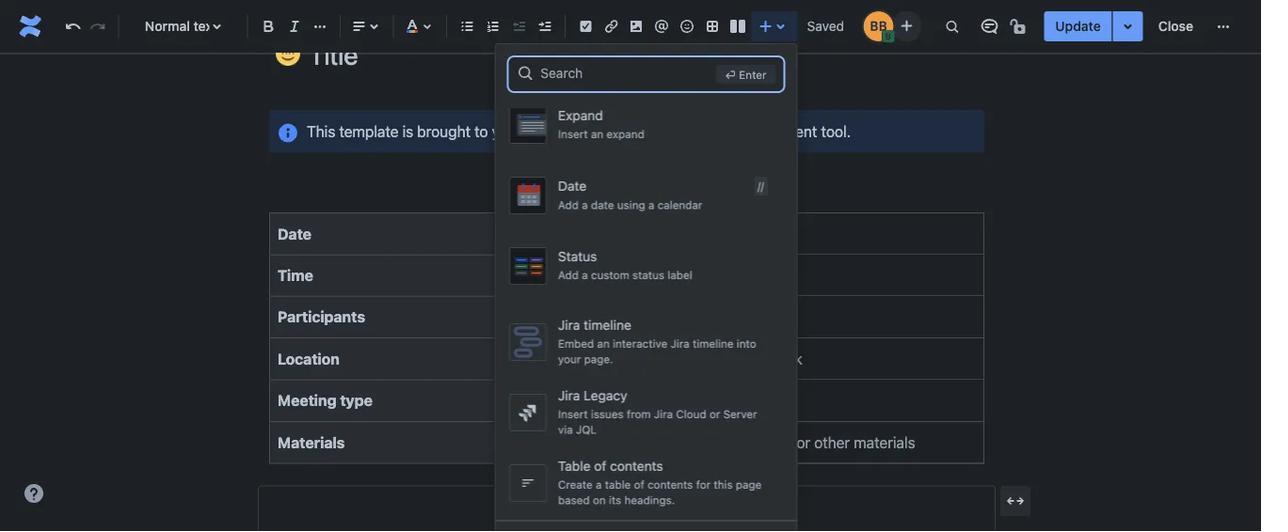 Task type: locate. For each thing, give the bounding box(es) containing it.
confluence image
[[15, 11, 45, 41], [15, 11, 45, 41]]

search field
[[541, 56, 708, 90]]

date
[[558, 178, 586, 194], [278, 225, 311, 243]]

date down meetical,
[[558, 178, 586, 194]]

legacy
[[583, 388, 627, 404]]

to
[[474, 123, 488, 141]]

jira up embed
[[558, 318, 580, 333]]

insert down expand
[[558, 128, 587, 141]]

saved
[[807, 18, 844, 34]]

of up table on the left
[[594, 459, 606, 474]]

table
[[604, 479, 630, 492]]

create
[[558, 479, 592, 492]]

advanced search image
[[516, 64, 535, 83]]

of
[[594, 459, 606, 474], [633, 479, 644, 492]]

an down expand
[[590, 128, 603, 141]]

two columns image
[[524, 494, 547, 517]]

1 vertical spatial add
[[558, 269, 578, 282]]

this
[[307, 123, 335, 141]]

contents
[[609, 459, 663, 474], [647, 479, 693, 492]]

1 vertical spatial timeline
[[692, 338, 733, 351]]

0 horizontal spatial timeline
[[583, 318, 631, 333]]

0 vertical spatial contents
[[609, 459, 663, 474]]

expand insert an expand
[[558, 108, 644, 141]]

text
[[193, 18, 217, 34]]

contents up copy icon
[[647, 479, 693, 492]]

copy image
[[668, 494, 691, 517]]

a
[[581, 198, 587, 212], [648, 198, 654, 212], [581, 269, 587, 282], [595, 479, 601, 492]]

⏎ enter
[[725, 68, 767, 81]]

normal text
[[145, 18, 217, 34]]

help image
[[23, 483, 45, 505]]

add inside "status add a custom status label"
[[558, 269, 578, 282]]

insert
[[558, 128, 587, 141], [558, 408, 587, 421]]

close button
[[1147, 11, 1205, 41]]

date up time at bottom
[[278, 225, 311, 243]]

bob builder image
[[863, 11, 894, 41]]

go wide image
[[1004, 491, 1027, 513]]

a down status
[[581, 269, 587, 282]]

timeline left into
[[692, 338, 733, 351]]

0 vertical spatial add
[[558, 198, 578, 212]]

its
[[608, 494, 621, 507]]

via
[[558, 424, 572, 437]]

headings.
[[624, 494, 675, 507]]

2 insert from the top
[[558, 408, 587, 421]]

jql
[[575, 424, 596, 437]]

interactive
[[612, 338, 667, 351]]

1 vertical spatial insert
[[558, 408, 587, 421]]

0 vertical spatial timeline
[[583, 318, 631, 333]]

0 vertical spatial of
[[594, 459, 606, 474]]

label
[[667, 269, 692, 282]]

0 vertical spatial insert
[[558, 128, 587, 141]]

2 add from the top
[[558, 269, 578, 282]]

1 horizontal spatial of
[[633, 479, 644, 492]]

0 horizontal spatial date
[[278, 225, 311, 243]]

this
[[713, 479, 732, 492]]

meeting
[[278, 393, 337, 410]]

1 horizontal spatial timeline
[[692, 338, 733, 351]]

you
[[492, 123, 516, 141]]

date inside the main content area, start typing to enter text. text box
[[278, 225, 311, 243]]

1 insert from the top
[[558, 128, 587, 141]]

meetical,
[[540, 123, 602, 141]]

timeline up 'page.'
[[583, 318, 631, 333]]

of up headings. at the bottom of page
[[633, 479, 644, 492]]

table image
[[701, 15, 724, 38]]

into
[[736, 338, 756, 351]]

left sidebar image
[[603, 494, 626, 517]]

link image
[[600, 15, 623, 38]]

an up 'page.'
[[597, 338, 609, 351]]

numbered list ⌘⇧7 image
[[482, 15, 504, 38]]

insert up via
[[558, 408, 587, 421]]

add down status
[[558, 269, 578, 282]]

add a date using a calendar
[[558, 198, 702, 212]]

type
[[340, 393, 373, 410]]

undo ⌘z image
[[62, 15, 84, 38]]

three columns with sidebars image
[[630, 494, 652, 517]]

page.
[[584, 353, 613, 366]]

1 vertical spatial of
[[633, 479, 644, 492]]

action item image
[[575, 15, 597, 38]]

panel info image
[[277, 122, 299, 145]]

add left date
[[558, 198, 578, 212]]

bold ⌘b image
[[257, 15, 280, 38]]

:innocent: image
[[276, 42, 300, 66]]

1 vertical spatial contents
[[647, 479, 693, 492]]

a right 'using'
[[648, 198, 654, 212]]

contents up table on the left
[[609, 459, 663, 474]]

normal
[[145, 18, 190, 34]]

add
[[558, 198, 578, 212], [558, 269, 578, 282]]

1 horizontal spatial date
[[558, 178, 586, 194]]

online
[[626, 123, 666, 141]]

is
[[403, 123, 413, 141]]

jira
[[558, 318, 580, 333], [670, 338, 689, 351], [558, 388, 580, 404], [653, 408, 672, 421]]

indent tab image
[[533, 15, 556, 38]]

timeline
[[583, 318, 631, 333], [692, 338, 733, 351]]

0 vertical spatial date
[[558, 178, 586, 194]]

on
[[592, 494, 605, 507]]

⏎
[[725, 68, 736, 81]]

management
[[729, 123, 817, 141]]

0 horizontal spatial of
[[594, 459, 606, 474]]

an left online
[[606, 123, 622, 141]]

meeting type
[[278, 393, 373, 410]]

expand
[[558, 108, 603, 123]]

a up on
[[595, 479, 601, 492]]

1 vertical spatial date
[[278, 225, 311, 243]]

meeting
[[670, 123, 725, 141]]

cloud
[[676, 408, 706, 421]]

find and replace image
[[941, 15, 963, 38]]

embed
[[558, 338, 594, 351]]

a inside "status add a custom status label"
[[581, 269, 587, 282]]

status
[[632, 269, 664, 282]]

adjust update settings image
[[1117, 15, 1140, 38]]

an
[[606, 123, 622, 141], [590, 128, 603, 141], [597, 338, 609, 351]]



Task type: vqa. For each thing, say whether or not it's contained in the screenshot.
Templates
no



Task type: describe. For each thing, give the bounding box(es) containing it.
tool.
[[821, 123, 851, 141]]

an inside the jira timeline embed an interactive jira timeline into your page.
[[597, 338, 609, 351]]

status
[[558, 249, 597, 265]]

for
[[696, 479, 710, 492]]

by
[[520, 123, 537, 141]]

expand
[[606, 128, 644, 141]]

jira right interactive
[[670, 338, 689, 351]]

an inside the main content area, start typing to enter text. text box
[[606, 123, 622, 141]]

normal text button
[[127, 6, 240, 47]]

invite to edit image
[[895, 15, 918, 37]]

remove image
[[707, 494, 730, 517]]

Give this page a title text field
[[309, 40, 985, 71]]

editable content region
[[239, 0, 1031, 532]]

date inside popup element
[[558, 178, 586, 194]]

update button
[[1044, 11, 1112, 41]]

brought
[[417, 123, 471, 141]]

an inside expand insert an expand
[[590, 128, 603, 141]]

1 add from the top
[[558, 198, 578, 212]]

materials
[[278, 434, 345, 452]]

a inside table of contents create a table of contents for this page based on its headings.
[[595, 479, 601, 492]]

Main content area, start typing to enter text. text field
[[258, 111, 996, 532]]

date
[[590, 198, 614, 212]]

add image, video, or file image
[[625, 15, 648, 38]]

server
[[723, 408, 757, 421]]

comment icon image
[[978, 15, 1001, 38]]

table
[[558, 459, 590, 474]]

enter
[[739, 68, 767, 81]]

location
[[278, 351, 340, 369]]

close
[[1158, 18, 1194, 34]]

popup element
[[495, 0, 797, 532]]

issues
[[590, 408, 623, 421]]

time
[[278, 267, 313, 285]]

jira timeline embed an interactive jira timeline into your page.
[[558, 318, 756, 366]]

custom
[[590, 269, 629, 282]]

outdent ⇧tab image
[[507, 15, 530, 38]]

more image
[[1212, 15, 1235, 38]]

three columns image
[[551, 494, 573, 517]]

align left image
[[348, 15, 371, 38]]

//
[[757, 180, 764, 193]]

insert inside the jira legacy insert issues from jira cloud or server via jql
[[558, 408, 587, 421]]

:innocent: image
[[276, 42, 300, 66]]

or
[[709, 408, 720, 421]]

italic ⌘i image
[[284, 15, 306, 38]]

editor toolbar toolbar
[[517, 491, 737, 532]]

this template is brought to you by meetical, an online meeting management tool.
[[307, 123, 851, 141]]

more formatting image
[[309, 15, 331, 38]]

emoji image
[[676, 15, 698, 38]]

jira legacy insert issues from jira cloud or server via jql
[[558, 388, 757, 437]]

mention image
[[651, 15, 673, 38]]

using
[[617, 198, 645, 212]]

table of contents create a table of contents for this page based on its headings.
[[558, 459, 761, 507]]

jira right from
[[653, 408, 672, 421]]

calendar
[[657, 198, 702, 212]]

from
[[626, 408, 650, 421]]

based
[[558, 494, 589, 507]]

redo ⌘⇧z image
[[87, 15, 109, 38]]

layouts image
[[727, 15, 749, 38]]

no restrictions image
[[1008, 15, 1031, 38]]

insert inside expand insert an expand
[[558, 128, 587, 141]]

template
[[339, 123, 399, 141]]

jira up via
[[558, 388, 580, 404]]

update
[[1056, 18, 1101, 34]]

right sidebar image
[[577, 494, 600, 517]]

your
[[558, 353, 580, 366]]

status add a custom status label
[[558, 249, 692, 282]]

a left date
[[581, 198, 587, 212]]

bullet list ⌘⇧8 image
[[456, 15, 479, 38]]

page
[[735, 479, 761, 492]]

participants
[[278, 309, 365, 327]]



